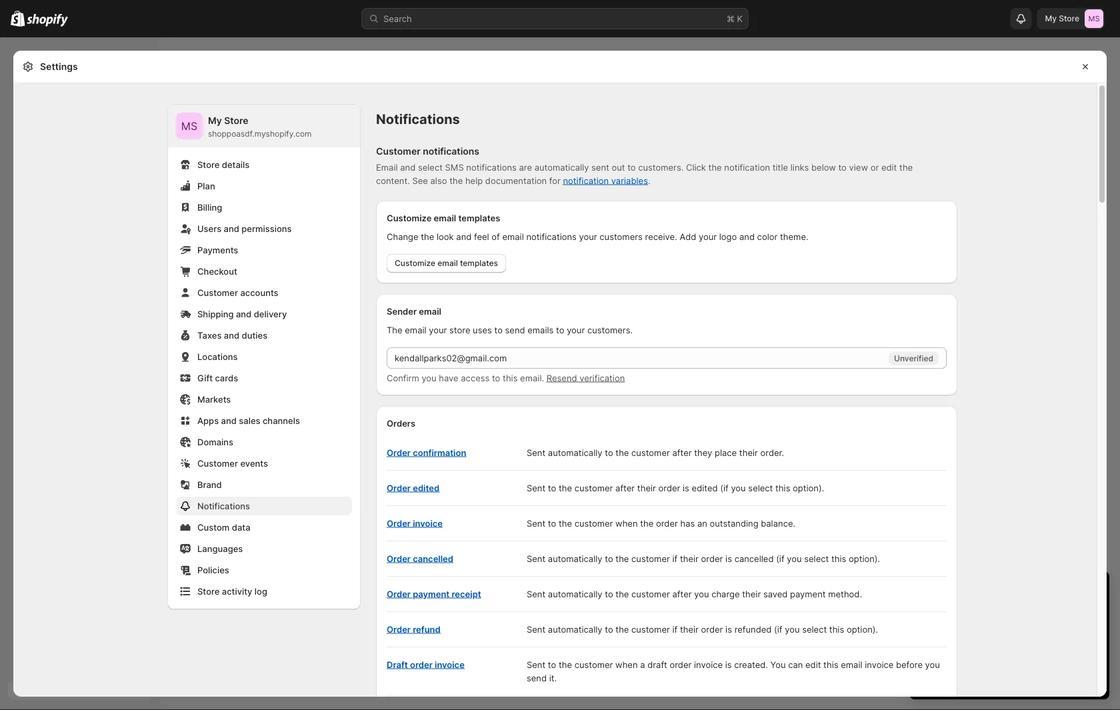 Task type: describe. For each thing, give the bounding box(es) containing it.
before
[[897, 660, 923, 670]]

payments link
[[176, 241, 352, 260]]

invoice left before
[[866, 660, 894, 670]]

store inside store details 'link'
[[198, 159, 220, 170]]

1 cancelled from the left
[[413, 554, 454, 564]]

custom data
[[198, 522, 251, 533]]

for inside the 2 days left in your trial element
[[994, 621, 1005, 632]]

to inside to customize your online store and add bonus features
[[1020, 635, 1028, 645]]

the email your store uses to send emails to your customers.
[[387, 325, 633, 335]]

are
[[519, 162, 532, 172]]

you up can
[[785, 625, 800, 635]]

plan
[[992, 608, 1009, 618]]

and right taxes
[[224, 330, 240, 341]]

option). for sent automatically to the customer if their order is cancelled (if you select this option).
[[849, 554, 881, 564]]

when for the
[[616, 518, 638, 529]]

.
[[649, 175, 651, 186]]

invoice up "order cancelled" on the bottom left of page
[[413, 518, 443, 529]]

emails
[[528, 325, 554, 335]]

their down 'sent automatically to the customer after you charge their saved payment method.'
[[681, 625, 699, 635]]

your right the add
[[699, 232, 717, 242]]

invoice down refund
[[435, 660, 465, 670]]

a inside the sent to the customer when a draft order invoice is created. you can edit this email invoice before you send it.
[[641, 660, 646, 670]]

0 vertical spatial (if
[[721, 483, 729, 493]]

1 payment from the left
[[413, 589, 450, 600]]

languages
[[198, 544, 243, 554]]

markets
[[198, 394, 231, 405]]

my store image
[[176, 113, 203, 139]]

add
[[680, 232, 697, 242]]

your down "sender email"
[[429, 325, 447, 335]]

they
[[695, 448, 713, 458]]

store left my store image
[[1060, 14, 1080, 23]]

this up 'balance.'
[[776, 483, 791, 493]]

⌘ k
[[727, 13, 743, 24]]

customer inside the sent to the customer when a draft order invoice is created. you can edit this email invoice before you send it.
[[575, 660, 613, 670]]

you inside the sent to the customer when a draft order invoice is created. you can edit this email invoice before you send it.
[[926, 660, 941, 670]]

features
[[1048, 648, 1082, 658]]

is inside the sent to the customer when a draft order invoice is created. you can edit this email invoice before you send it.
[[726, 660, 732, 670]]

place
[[715, 448, 737, 458]]

bonus
[[1020, 648, 1046, 658]]

uses
[[473, 325, 492, 335]]

channels
[[263, 416, 300, 426]]

select down order.
[[749, 483, 774, 493]]

(if for cancelled
[[777, 554, 785, 564]]

title
[[773, 162, 789, 172]]

automatically for sent automatically to the customer after they place their order.
[[548, 448, 603, 458]]

0 vertical spatial a
[[964, 608, 969, 618]]

notifications inside shop settings menu element
[[198, 501, 250, 511]]

variables
[[612, 175, 649, 186]]

edit inside email and select sms notifications are automatically sent out to customers. click the notification title links below to view or edit the content. see also the help documentation for
[[882, 162, 898, 172]]

sent automatically to the customer if their order is refunded (if you select this option).
[[527, 625, 879, 635]]

automatically for sent automatically to the customer if their order is refunded (if you select this option).
[[548, 625, 603, 635]]

this left email.
[[503, 373, 518, 383]]

gift cards
[[198, 373, 238, 383]]

locations
[[198, 352, 238, 362]]

shipping and delivery link
[[176, 305, 352, 324]]

users
[[198, 224, 222, 234]]

order confirmation
[[387, 448, 467, 458]]

store activity log
[[198, 587, 268, 597]]

get:
[[1029, 608, 1045, 618]]

order payment receipt
[[387, 589, 482, 600]]

store details link
[[176, 155, 352, 174]]

search
[[384, 13, 412, 24]]

2 vertical spatial notifications
[[527, 232, 577, 242]]

billing
[[198, 202, 222, 213]]

billing link
[[176, 198, 352, 217]]

resend verification button
[[547, 373, 625, 383]]

click
[[687, 162, 707, 172]]

sent for sent to the customer when the order has an outstanding balance.
[[527, 518, 546, 529]]

locations link
[[176, 348, 352, 366]]

my store image
[[1086, 9, 1104, 28]]

logo
[[720, 232, 738, 242]]

option). for sent automatically to the customer if their order is refunded (if you select this option).
[[847, 625, 879, 635]]

order inside the sent to the customer when a draft order invoice is created. you can edit this email invoice before you send it.
[[670, 660, 692, 670]]

notifications inside email and select sms notifications are automatically sent out to customers. click the notification title links below to view or edit the content. see also the help documentation for
[[467, 162, 517, 172]]

method.
[[829, 589, 863, 600]]

help
[[466, 175, 483, 186]]

order edited link
[[387, 483, 440, 493]]

draft order invoice
[[387, 660, 465, 670]]

2 days left in your trial element
[[910, 607, 1110, 700]]

log
[[255, 587, 268, 597]]

sent to the customer when a draft order invoice is created. you can edit this email invoice before you send it.
[[527, 660, 941, 684]]

after for you
[[673, 589, 692, 600]]

your left customers
[[580, 232, 598, 242]]

sent for sent automatically to the customer after they place their order.
[[527, 448, 546, 458]]

store inside my store shoppoasdf.myshopify.com
[[224, 115, 249, 126]]

1 vertical spatial after
[[616, 483, 635, 493]]

order payment receipt link
[[387, 589, 482, 600]]

email down "sender email"
[[405, 325, 427, 335]]

email
[[376, 162, 398, 172]]

and left "feel"
[[457, 232, 472, 242]]

sent for sent to the customer after their order is edited (if you select this option).
[[527, 483, 546, 493]]

the
[[387, 325, 403, 335]]

their right place
[[740, 448, 759, 458]]

activity
[[222, 587, 253, 597]]

customize inside customize email templates link
[[395, 259, 436, 268]]

email right sender
[[419, 306, 442, 317]]

after for they
[[673, 448, 692, 458]]

store activity log link
[[176, 583, 352, 601]]

you left "have"
[[422, 373, 437, 383]]

receipt
[[452, 589, 482, 600]]

settings
[[40, 61, 78, 72]]

my store shoppoasdf.myshopify.com
[[208, 115, 312, 139]]

their down sent automatically to the customer after they place their order.
[[638, 483, 656, 493]]

of
[[492, 232, 500, 242]]

store inside store activity log link
[[198, 587, 220, 597]]

this up method.
[[832, 554, 847, 564]]

$50 app store credit
[[934, 635, 1018, 645]]

sender email
[[387, 306, 442, 317]]

2 edited from the left
[[692, 483, 718, 493]]

order invoice
[[387, 518, 443, 529]]

1 vertical spatial customize email templates
[[395, 259, 498, 268]]

invoice down "sent automatically to the customer if their order is refunded (if you select this option)."
[[695, 660, 723, 670]]

draft order invoice link
[[387, 660, 465, 670]]

saved
[[764, 589, 788, 600]]

sent for sent automatically to the customer after you charge their saved payment method.
[[527, 589, 546, 600]]

feel
[[474, 232, 490, 242]]

order for order refund
[[387, 625, 411, 635]]

draft
[[648, 660, 668, 670]]

outstanding
[[710, 518, 759, 529]]

order.
[[761, 448, 785, 458]]

can
[[789, 660, 804, 670]]

brand link
[[176, 476, 352, 494]]

events
[[240, 458, 268, 469]]

paid
[[972, 608, 989, 618]]

change the look and feel of email notifications your customers receive. add your logo and color theme.
[[387, 232, 809, 242]]

their left saved
[[743, 589, 761, 600]]

automatically inside email and select sms notifications are automatically sent out to customers. click the notification title links below to view or edit the content. see also the help documentation for
[[535, 162, 589, 172]]

automatically for sent automatically to the customer after you charge their saved payment method.
[[548, 589, 603, 600]]

payments
[[198, 245, 238, 255]]

0 vertical spatial customize email templates
[[387, 213, 501, 223]]

customer for customer accounts
[[198, 288, 238, 298]]

refund
[[413, 625, 441, 635]]

order cancelled link
[[387, 554, 454, 564]]

order edited
[[387, 483, 440, 493]]

draft
[[387, 660, 408, 670]]

3
[[953, 621, 958, 632]]

order invoice link
[[387, 518, 443, 529]]

select up method.
[[805, 554, 830, 564]]

custom data link
[[176, 518, 352, 537]]

and up $1/month
[[1011, 608, 1027, 618]]

you left charge
[[695, 589, 710, 600]]

your inside dropdown button
[[1008, 584, 1036, 600]]

order refund link
[[387, 625, 441, 635]]

app
[[953, 635, 968, 645]]

customers. for your
[[588, 325, 633, 335]]

view
[[850, 162, 869, 172]]

notification variables .
[[563, 175, 651, 186]]

cards
[[215, 373, 238, 383]]

their down has
[[681, 554, 699, 564]]

notification inside email and select sms notifications are automatically sent out to customers. click the notification title links below to view or edit the content. see also the help documentation for
[[725, 162, 771, 172]]

2 payment from the left
[[791, 589, 826, 600]]

is up has
[[683, 483, 690, 493]]

send inside the sent to the customer when a draft order invoice is created. you can edit this email invoice before you send it.
[[527, 673, 547, 684]]

2 cancelled from the left
[[735, 554, 774, 564]]

$50 app store credit link
[[934, 635, 1018, 645]]

sent automatically to the customer if their order is cancelled (if you select this option).
[[527, 554, 881, 564]]

0 vertical spatial option).
[[793, 483, 825, 493]]

order for order confirmation
[[387, 448, 411, 458]]



Task type: vqa. For each thing, say whether or not it's contained in the screenshot.
Notification
yes



Task type: locate. For each thing, give the bounding box(es) containing it.
a
[[964, 608, 969, 618], [641, 660, 646, 670]]

notifications up custom data
[[198, 501, 250, 511]]

theme.
[[781, 232, 809, 242]]

plan
[[198, 181, 215, 191]]

7 sent from the top
[[527, 660, 546, 670]]

my store
[[1046, 14, 1080, 23]]

your up features
[[1075, 635, 1093, 645]]

store details
[[198, 159, 250, 170]]

after left 'they'
[[673, 448, 692, 458]]

this right can
[[824, 660, 839, 670]]

0 horizontal spatial a
[[641, 660, 646, 670]]

email right of
[[503, 232, 524, 242]]

0 vertical spatial templates
[[459, 213, 501, 223]]

1 vertical spatial my
[[208, 115, 222, 126]]

and down the customer accounts
[[236, 309, 252, 319]]

2 vertical spatial customer
[[198, 458, 238, 469]]

customers. up unverified text box
[[588, 325, 633, 335]]

1 vertical spatial for
[[994, 621, 1005, 632]]

to inside the sent to the customer when a draft order invoice is created. you can edit this email invoice before you send it.
[[548, 660, 557, 670]]

has
[[681, 518, 695, 529]]

2 vertical spatial store
[[961, 648, 982, 658]]

sent for sent automatically to the customer if their order is cancelled (if you select this option).
[[527, 554, 546, 564]]

order for order payment receipt
[[387, 589, 411, 600]]

1 horizontal spatial a
[[964, 608, 969, 618]]

0 horizontal spatial send
[[505, 325, 526, 335]]

1 vertical spatial templates
[[460, 259, 498, 268]]

when inside the sent to the customer when a draft order invoice is created. you can edit this email invoice before you send it.
[[616, 660, 638, 670]]

sent inside the sent to the customer when a draft order invoice is created. you can edit this email invoice before you send it.
[[527, 660, 546, 670]]

$1/month
[[1008, 621, 1046, 632]]

order for order invoice
[[387, 518, 411, 529]]

plan link
[[176, 177, 352, 196]]

created.
[[735, 660, 769, 670]]

store down $50 app store credit
[[961, 648, 982, 658]]

0 vertical spatial my
[[1046, 14, 1058, 23]]

templates up "feel"
[[459, 213, 501, 223]]

checkout link
[[176, 262, 352, 281]]

after down sent automatically to the customer after they place their order.
[[616, 483, 635, 493]]

add
[[1002, 648, 1018, 658]]

brand
[[198, 480, 222, 490]]

users and permissions
[[198, 224, 292, 234]]

2 vertical spatial option).
[[847, 625, 879, 635]]

2 vertical spatial after
[[673, 589, 692, 600]]

to customize your online store and add bonus features
[[934, 635, 1093, 658]]

shopify image
[[11, 10, 25, 27]]

5 order from the top
[[387, 589, 411, 600]]

0 vertical spatial notifications
[[376, 111, 460, 127]]

email down look
[[438, 259, 458, 268]]

and right "logo"
[[740, 232, 755, 242]]

you down 'balance.'
[[788, 554, 802, 564]]

your right emails
[[567, 325, 585, 335]]

email inside customize email templates link
[[438, 259, 458, 268]]

0 horizontal spatial notifications
[[198, 501, 250, 511]]

store inside 'settings' dialog
[[450, 325, 471, 335]]

0 vertical spatial send
[[505, 325, 526, 335]]

first
[[934, 621, 950, 632]]

4 sent from the top
[[527, 554, 546, 564]]

0 horizontal spatial edited
[[413, 483, 440, 493]]

2 order from the top
[[387, 483, 411, 493]]

order down the order invoice link
[[387, 554, 411, 564]]

sender
[[387, 306, 417, 317]]

store up shoppoasdf.myshopify.com
[[224, 115, 249, 126]]

store down policies in the left of the page
[[198, 587, 220, 597]]

users and permissions link
[[176, 220, 352, 238]]

my
[[1046, 14, 1058, 23], [208, 115, 222, 126]]

1 order from the top
[[387, 448, 411, 458]]

1 horizontal spatial for
[[994, 621, 1005, 632]]

trial
[[1040, 584, 1063, 600]]

is left refunded
[[726, 625, 733, 635]]

1 vertical spatial if
[[673, 625, 678, 635]]

1 vertical spatial send
[[527, 673, 547, 684]]

settings dialog
[[13, 51, 1108, 711]]

sent automatically to the customer after you charge their saved payment method.
[[527, 589, 863, 600]]

order
[[659, 483, 681, 493], [657, 518, 678, 529], [702, 554, 724, 564], [702, 625, 724, 635], [410, 660, 433, 670], [670, 660, 692, 670]]

select inside email and select sms notifications are automatically sent out to customers. click the notification title links below to view or edit the content. see also the help documentation for
[[418, 162, 443, 172]]

if for cancelled
[[673, 554, 678, 564]]

3 sent from the top
[[527, 518, 546, 529]]

0 vertical spatial for
[[550, 175, 561, 186]]

sms
[[445, 162, 464, 172]]

store
[[450, 325, 471, 335], [971, 635, 992, 645], [961, 648, 982, 658]]

1 when from the top
[[616, 518, 638, 529]]

6 order from the top
[[387, 625, 411, 635]]

and inside email and select sms notifications are automatically sent out to customers. click the notification title links below to view or edit the content. see also the help documentation for
[[400, 162, 416, 172]]

customer
[[376, 146, 421, 157], [198, 288, 238, 298], [198, 458, 238, 469]]

my for my store
[[1046, 14, 1058, 23]]

taxes and duties
[[198, 330, 268, 341]]

my left my store image
[[1046, 14, 1058, 23]]

this inside the sent to the customer when a draft order invoice is created. you can edit this email invoice before you send it.
[[824, 660, 839, 670]]

shipping and delivery
[[198, 309, 287, 319]]

0 vertical spatial when
[[616, 518, 638, 529]]

0 vertical spatial customize
[[387, 213, 432, 223]]

edited down order confirmation link
[[413, 483, 440, 493]]

left
[[969, 584, 990, 600]]

order cancelled
[[387, 554, 454, 564]]

edit right or
[[882, 162, 898, 172]]

store
[[1060, 14, 1080, 23], [224, 115, 249, 126], [198, 159, 220, 170], [198, 587, 220, 597]]

customize email templates up look
[[387, 213, 501, 223]]

notifications up "customer notifications"
[[376, 111, 460, 127]]

policies
[[198, 565, 229, 575]]

a left draft
[[641, 660, 646, 670]]

when for a
[[616, 660, 638, 670]]

0 vertical spatial customers.
[[639, 162, 684, 172]]

2 sent from the top
[[527, 483, 546, 493]]

the inside the sent to the customer when a draft order invoice is created. you can edit this email invoice before you send it.
[[559, 660, 573, 670]]

customer
[[632, 448, 670, 458], [575, 483, 613, 493], [575, 518, 613, 529], [632, 554, 670, 564], [632, 589, 670, 600], [632, 625, 670, 635], [575, 660, 613, 670]]

my inside my store shoppoasdf.myshopify.com
[[208, 115, 222, 126]]

first 3 months for $1/month
[[934, 621, 1046, 632]]

0 horizontal spatial edit
[[806, 660, 822, 670]]

email inside the sent to the customer when a draft order invoice is created. you can edit this email invoice before you send it.
[[842, 660, 863, 670]]

order for order cancelled
[[387, 554, 411, 564]]

send left emails
[[505, 325, 526, 335]]

notification
[[725, 162, 771, 172], [563, 175, 609, 186]]

edited down 'they'
[[692, 483, 718, 493]]

edit right can
[[806, 660, 822, 670]]

1 horizontal spatial my
[[1046, 14, 1058, 23]]

if down 'sent automatically to the customer after you charge their saved payment method.'
[[673, 625, 678, 635]]

automatically
[[535, 162, 589, 172], [548, 448, 603, 458], [548, 554, 603, 564], [548, 589, 603, 600], [548, 625, 603, 635]]

order down orders
[[387, 448, 411, 458]]

store inside to customize your online store and add bonus features
[[961, 648, 982, 658]]

customers. up .
[[639, 162, 684, 172]]

you down online
[[926, 660, 941, 670]]

1 horizontal spatial send
[[527, 673, 547, 684]]

2 if from the top
[[673, 625, 678, 635]]

0 vertical spatial after
[[673, 448, 692, 458]]

taxes
[[198, 330, 222, 341]]

order up order refund
[[387, 589, 411, 600]]

1 vertical spatial option).
[[849, 554, 881, 564]]

a left paid
[[964, 608, 969, 618]]

customize down change
[[395, 259, 436, 268]]

0 horizontal spatial notification
[[563, 175, 609, 186]]

automatically for sent automatically to the customer if their order is cancelled (if you select this option).
[[548, 554, 603, 564]]

1 horizontal spatial notification
[[725, 162, 771, 172]]

customer accounts link
[[176, 284, 352, 302]]

1 vertical spatial customers.
[[588, 325, 633, 335]]

order down order edited
[[387, 518, 411, 529]]

order confirmation link
[[387, 448, 467, 458]]

customize email templates link
[[387, 254, 506, 273]]

when left draft
[[616, 660, 638, 670]]

delivery
[[254, 309, 287, 319]]

if down sent to the customer when the order has an outstanding balance.
[[673, 554, 678, 564]]

3 order from the top
[[387, 518, 411, 529]]

your inside to customize your online store and add bonus features
[[1075, 635, 1093, 645]]

custom
[[198, 522, 230, 533]]

and inside 'link'
[[224, 224, 239, 234]]

(if down place
[[721, 483, 729, 493]]

1 horizontal spatial edited
[[692, 483, 718, 493]]

and right users
[[224, 224, 239, 234]]

email.
[[521, 373, 545, 383]]

1 if from the top
[[673, 554, 678, 564]]

customize up change
[[387, 213, 432, 223]]

edit inside the sent to the customer when a draft order invoice is created. you can edit this email invoice before you send it.
[[806, 660, 822, 670]]

(if right refunded
[[775, 625, 783, 635]]

0 horizontal spatial cancelled
[[413, 554, 454, 564]]

2 vertical spatial (if
[[775, 625, 783, 635]]

ms button
[[176, 113, 203, 139]]

0 horizontal spatial for
[[550, 175, 561, 186]]

color
[[758, 232, 778, 242]]

0 vertical spatial if
[[673, 554, 678, 564]]

1 vertical spatial store
[[971, 635, 992, 645]]

customer for customer notifications
[[376, 146, 421, 157]]

online
[[934, 648, 959, 658]]

store up plan
[[198, 159, 220, 170]]

1 vertical spatial a
[[641, 660, 646, 670]]

1 vertical spatial notifications
[[467, 162, 517, 172]]

this down method.
[[830, 625, 845, 635]]

6 sent from the top
[[527, 625, 546, 635]]

(if down 'balance.'
[[777, 554, 785, 564]]

customer notifications
[[376, 146, 480, 157]]

5 sent from the top
[[527, 589, 546, 600]]

see
[[413, 175, 428, 186]]

1 horizontal spatial customers.
[[639, 162, 684, 172]]

customer for customer events
[[198, 458, 238, 469]]

notifications up help
[[467, 162, 517, 172]]

for right documentation
[[550, 175, 561, 186]]

and up see
[[400, 162, 416, 172]]

after up "sent automatically to the customer if their order is refunded (if you select this option)."
[[673, 589, 692, 600]]

payment left receipt
[[413, 589, 450, 600]]

their
[[740, 448, 759, 458], [638, 483, 656, 493], [681, 554, 699, 564], [743, 589, 761, 600], [681, 625, 699, 635]]

store down months
[[971, 635, 992, 645]]

4 order from the top
[[387, 554, 411, 564]]

cancelled up order payment receipt link
[[413, 554, 454, 564]]

1 vertical spatial customize
[[395, 259, 436, 268]]

email
[[434, 213, 457, 223], [503, 232, 524, 242], [438, 259, 458, 268], [419, 306, 442, 317], [405, 325, 427, 335], [842, 660, 863, 670]]

customer up email
[[376, 146, 421, 157]]

switch to a paid plan and get:
[[923, 608, 1045, 618]]

my right ms button
[[208, 115, 222, 126]]

1 horizontal spatial edit
[[882, 162, 898, 172]]

1 vertical spatial customer
[[198, 288, 238, 298]]

dialog
[[1113, 51, 1121, 697]]

customize email templates
[[387, 213, 501, 223], [395, 259, 498, 268]]

and inside to customize your online store and add bonus features
[[984, 648, 1000, 658]]

1 vertical spatial edit
[[806, 660, 822, 670]]

if
[[673, 554, 678, 564], [673, 625, 678, 635]]

select up the "also" at left
[[418, 162, 443, 172]]

content.
[[376, 175, 410, 186]]

cancelled down outstanding
[[735, 554, 774, 564]]

1 vertical spatial notifications
[[198, 501, 250, 511]]

customer down domains
[[198, 458, 238, 469]]

your right 'in'
[[1008, 584, 1036, 600]]

sent to the customer when the order has an outstanding balance.
[[527, 518, 796, 529]]

1 horizontal spatial payment
[[791, 589, 826, 600]]

1 vertical spatial (if
[[777, 554, 785, 564]]

⌘
[[727, 13, 735, 24]]

sent for sent to the customer when a draft order invoice is created. you can edit this email invoice before you send it.
[[527, 660, 546, 670]]

customers. for to
[[639, 162, 684, 172]]

option). up method.
[[849, 554, 881, 564]]

1 edited from the left
[[413, 483, 440, 493]]

(if for refunded
[[775, 625, 783, 635]]

and left add
[[984, 648, 1000, 658]]

customers. inside email and select sms notifications are automatically sent out to customers. click the notification title links below to view or edit the content. see also the help documentation for
[[639, 162, 684, 172]]

orders
[[387, 418, 416, 429]]

send left it.
[[527, 673, 547, 684]]

order up order invoice
[[387, 483, 411, 493]]

0 horizontal spatial customers.
[[588, 325, 633, 335]]

and right apps
[[221, 416, 237, 426]]

notifications
[[423, 146, 480, 157], [467, 162, 517, 172], [527, 232, 577, 242]]

when down sent to the customer after their order is edited (if you select this option).
[[616, 518, 638, 529]]

email up look
[[434, 213, 457, 223]]

(if
[[721, 483, 729, 493], [777, 554, 785, 564], [775, 625, 783, 635]]

1 horizontal spatial notifications
[[376, 111, 460, 127]]

shop settings menu element
[[168, 105, 360, 609]]

you up outstanding
[[732, 483, 746, 493]]

customer down checkout
[[198, 288, 238, 298]]

is left created.
[[726, 660, 732, 670]]

if for refunded
[[673, 625, 678, 635]]

option). down method.
[[847, 625, 879, 635]]

2 when from the top
[[616, 660, 638, 670]]

0 horizontal spatial payment
[[413, 589, 450, 600]]

0 vertical spatial notifications
[[423, 146, 480, 157]]

1 sent from the top
[[527, 448, 546, 458]]

0 vertical spatial edit
[[882, 162, 898, 172]]

store left uses
[[450, 325, 471, 335]]

customers
[[600, 232, 643, 242]]

gift
[[198, 373, 213, 383]]

verification
[[580, 373, 625, 383]]

resend
[[547, 373, 578, 383]]

0 vertical spatial store
[[450, 325, 471, 335]]

shopify image
[[27, 14, 68, 27]]

0 horizontal spatial my
[[208, 115, 222, 126]]

1 vertical spatial notification
[[563, 175, 609, 186]]

customize email templates down look
[[395, 259, 498, 268]]

this
[[503, 373, 518, 383], [776, 483, 791, 493], [832, 554, 847, 564], [830, 625, 845, 635], [824, 660, 839, 670]]

shoppoasdf.myshopify.com
[[208, 129, 312, 139]]

languages link
[[176, 540, 352, 558]]

receive.
[[646, 232, 678, 242]]

is up charge
[[726, 554, 733, 564]]

notifications
[[376, 111, 460, 127], [198, 501, 250, 511]]

months
[[961, 621, 991, 632]]

order for order edited
[[387, 483, 411, 493]]

0 vertical spatial notification
[[725, 162, 771, 172]]

notification left title on the right top of the page
[[725, 162, 771, 172]]

payment right saved
[[791, 589, 826, 600]]

0 vertical spatial customer
[[376, 146, 421, 157]]

my for my store shoppoasdf.myshopify.com
[[208, 115, 222, 126]]

sent for sent automatically to the customer if their order is refunded (if you select this option).
[[527, 625, 546, 635]]

1 vertical spatial when
[[616, 660, 638, 670]]

1 horizontal spatial cancelled
[[735, 554, 774, 564]]

select up can
[[803, 625, 827, 635]]

for inside email and select sms notifications are automatically sent out to customers. click the notification title links below to view or edit the content. see also the help documentation for
[[550, 175, 561, 186]]

Unverified text field
[[387, 348, 887, 369]]

order left refund
[[387, 625, 411, 635]]



